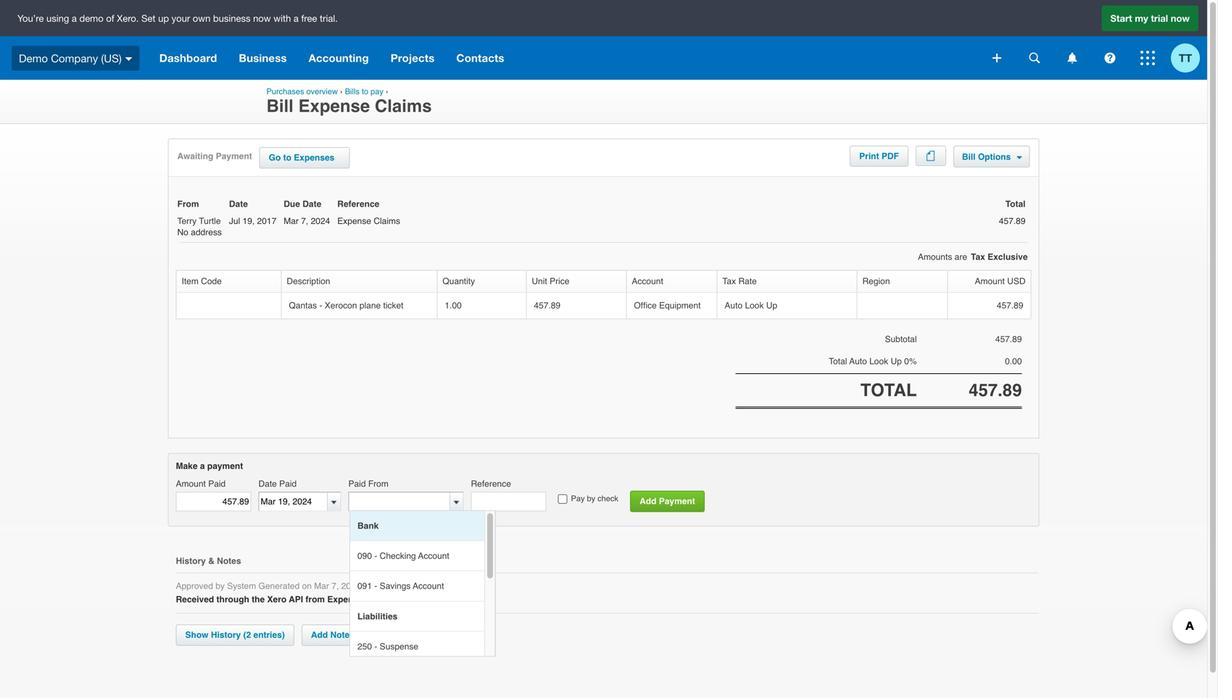 Task type: vqa. For each thing, say whether or not it's contained in the screenshot.


Task type: locate. For each thing, give the bounding box(es) containing it.
tax right are at the right top of page
[[971, 252, 985, 262]]

banner
[[0, 0, 1207, 80]]

1 horizontal spatial now
[[1171, 13, 1190, 24]]

by right pay
[[587, 494, 595, 503]]

(us)
[[101, 52, 122, 64]]

reference right due
[[337, 199, 379, 209]]

from up terry
[[177, 199, 199, 209]]

Pay by check checkbox
[[558, 494, 567, 504]]

0 vertical spatial add
[[640, 496, 656, 506]]

add note link
[[302, 624, 359, 646]]

subtotal
[[885, 334, 917, 344]]

1 horizontal spatial tax
[[971, 252, 985, 262]]

0 vertical spatial history
[[176, 556, 206, 566]]

- right at
[[374, 581, 377, 591]]

1 horizontal spatial 7,
[[332, 581, 339, 591]]

0 horizontal spatial now
[[253, 13, 271, 24]]

by inside the 'approved by system generated on mar 7, 2024 at 14:31pm received through the xero api from expenses'
[[215, 581, 225, 591]]

- for 090
[[374, 551, 377, 561]]

equipment
[[659, 300, 701, 311]]

auto down tax rate
[[725, 300, 743, 311]]

unit price
[[532, 276, 569, 286]]

look up total
[[869, 356, 888, 367]]

1 vertical spatial history
[[211, 630, 241, 640]]

amount down the make
[[176, 479, 206, 489]]

svg image left tt
[[1140, 51, 1155, 65]]

1 vertical spatial amount
[[176, 479, 206, 489]]

0 horizontal spatial add
[[311, 630, 328, 640]]

2 now from the left
[[1171, 13, 1190, 24]]

1 paid from the left
[[208, 479, 226, 489]]

history & notes
[[176, 556, 241, 566]]

date
[[229, 199, 248, 209], [303, 199, 321, 209], [258, 479, 277, 489]]

0 vertical spatial by
[[587, 494, 595, 503]]

entries)
[[253, 630, 285, 640]]

mar down due
[[284, 216, 299, 226]]

0 horizontal spatial 2024
[[311, 216, 330, 226]]

1 vertical spatial add
[[311, 630, 328, 640]]

banner containing dashboard
[[0, 0, 1207, 80]]

a right "using" on the left top
[[72, 13, 77, 24]]

457.89 up 0.00
[[995, 334, 1022, 344]]

look
[[745, 300, 764, 311], [869, 356, 888, 367]]

history left '(2'
[[211, 630, 241, 640]]

to left pay
[[362, 87, 368, 96]]

1 horizontal spatial look
[[869, 356, 888, 367]]

reference
[[337, 199, 379, 209], [471, 479, 511, 489]]

purchases overview link
[[266, 87, 338, 96]]

0 vertical spatial 7,
[[301, 216, 308, 226]]

reference up reference "text box" at the bottom of the page
[[471, 479, 511, 489]]

1 horizontal spatial reference
[[471, 479, 511, 489]]

expenses inside the 'approved by system generated on mar 7, 2024 at 14:31pm received through the xero api from expenses'
[[327, 595, 368, 605]]

0 horizontal spatial auto
[[725, 300, 743, 311]]

0 vertical spatial expenses
[[294, 153, 334, 163]]

0 horizontal spatial by
[[215, 581, 225, 591]]

bill left options
[[962, 152, 976, 162]]

› left "bills"
[[340, 87, 343, 96]]

1 vertical spatial expenses
[[327, 595, 368, 605]]

0 vertical spatial expense
[[298, 96, 370, 116]]

checking
[[380, 551, 416, 561]]

jul
[[229, 216, 240, 226]]

office equipment
[[634, 300, 701, 311]]

0 horizontal spatial a
[[72, 13, 77, 24]]

091 - savings account
[[357, 581, 444, 591]]

svg image
[[1140, 51, 1155, 65], [1068, 53, 1077, 63], [1105, 53, 1115, 63], [993, 54, 1001, 62], [125, 57, 132, 61]]

expenses
[[294, 153, 334, 163], [327, 595, 368, 605]]

account
[[632, 276, 663, 286], [418, 551, 449, 561], [413, 581, 444, 591]]

check
[[598, 494, 618, 503]]

1 vertical spatial 7,
[[332, 581, 339, 591]]

1 horizontal spatial bill
[[962, 152, 976, 162]]

2 horizontal spatial date
[[303, 199, 321, 209]]

1 horizontal spatial auto
[[849, 356, 867, 367]]

0 vertical spatial total
[[1005, 199, 1026, 209]]

payment right awaiting
[[216, 151, 252, 161]]

amount for amount usd
[[975, 276, 1005, 286]]

a left free
[[294, 13, 299, 24]]

1 vertical spatial look
[[869, 356, 888, 367]]

1 horizontal spatial date
[[258, 479, 277, 489]]

account right checking
[[418, 551, 449, 561]]

0 vertical spatial look
[[745, 300, 764, 311]]

› right pay
[[386, 87, 388, 96]]

notes
[[217, 556, 241, 566]]

0 vertical spatial to
[[362, 87, 368, 96]]

print pdf link
[[851, 146, 908, 166]]

2 paid from the left
[[279, 479, 297, 489]]

0 horizontal spatial total
[[829, 356, 847, 367]]

suspense
[[380, 642, 418, 652]]

xero
[[267, 595, 287, 605]]

projects button
[[380, 36, 445, 80]]

1 horizontal spatial to
[[362, 87, 368, 96]]

mar
[[284, 216, 299, 226], [314, 581, 329, 591]]

dashboard
[[159, 51, 217, 65]]

1 horizontal spatial total
[[1005, 199, 1026, 209]]

bills to pay link
[[345, 87, 383, 96]]

a
[[72, 13, 77, 24], [294, 13, 299, 24], [200, 461, 205, 471]]

date right due
[[303, 199, 321, 209]]

using
[[46, 13, 69, 24]]

to
[[362, 87, 368, 96], [283, 153, 291, 163]]

received
[[176, 595, 214, 605]]

amount paid
[[176, 479, 226, 489]]

now left with
[[253, 13, 271, 24]]

claims inside purchases overview › bills to pay › bill expense claims
[[375, 96, 432, 116]]

from inside from terry turtle no address date jul 19, 2017 due date mar 7, 2024 reference expense claims
[[177, 199, 199, 209]]

by up through
[[215, 581, 225, 591]]

date up jul in the top of the page
[[229, 199, 248, 209]]

auto up total
[[849, 356, 867, 367]]

1 horizontal spatial mar
[[314, 581, 329, 591]]

- for 091
[[374, 581, 377, 591]]

1 horizontal spatial ›
[[386, 87, 388, 96]]

0 vertical spatial amount
[[975, 276, 1005, 286]]

1 vertical spatial reference
[[471, 479, 511, 489]]

0 vertical spatial from
[[177, 199, 199, 209]]

by
[[587, 494, 595, 503], [215, 581, 225, 591]]

paid up bank
[[348, 479, 366, 489]]

1 horizontal spatial paid
[[279, 479, 297, 489]]

approved by system generated on mar 7, 2024 at 14:31pm received through the xero api from expenses
[[176, 581, 407, 605]]

system
[[227, 581, 256, 591]]

svg image right the "(us)"
[[125, 57, 132, 61]]

3 paid from the left
[[348, 479, 366, 489]]

bill inside purchases overview › bills to pay › bill expense claims
[[266, 96, 294, 116]]

1 vertical spatial auto
[[849, 356, 867, 367]]

date up the date paid text field
[[258, 479, 277, 489]]

now
[[253, 13, 271, 24], [1171, 13, 1190, 24]]

now right trial at top right
[[1171, 13, 1190, 24]]

2 horizontal spatial paid
[[348, 479, 366, 489]]

0 vertical spatial reference
[[337, 199, 379, 209]]

0 vertical spatial tax
[[971, 252, 985, 262]]

None text field
[[349, 493, 450, 511]]

0.00
[[1005, 356, 1022, 367]]

0 horizontal spatial history
[[176, 556, 206, 566]]

2024 left at
[[341, 581, 361, 591]]

paid up amount paid text field on the bottom of page
[[208, 479, 226, 489]]

to right go
[[283, 153, 291, 163]]

7, right 2017
[[301, 216, 308, 226]]

2024 right 2017
[[311, 216, 330, 226]]

no
[[177, 227, 188, 238]]

0 horizontal spatial amount
[[176, 479, 206, 489]]

1 horizontal spatial 2024
[[341, 581, 361, 591]]

1 horizontal spatial by
[[587, 494, 595, 503]]

1 vertical spatial by
[[215, 581, 225, 591]]

1 vertical spatial claims
[[374, 216, 400, 226]]

0 horizontal spatial to
[[283, 153, 291, 163]]

mar right on
[[314, 581, 329, 591]]

a right the make
[[200, 461, 205, 471]]

1 horizontal spatial amount
[[975, 276, 1005, 286]]

expenses right go
[[294, 153, 334, 163]]

history left the &
[[176, 556, 206, 566]]

amounts are tax exclusive
[[918, 252, 1028, 262]]

total inside total 457.89
[[1005, 199, 1026, 209]]

expense
[[298, 96, 370, 116], [337, 216, 371, 226]]

look down 'rate'
[[745, 300, 764, 311]]

1 vertical spatial expense
[[337, 216, 371, 226]]

0 horizontal spatial 7,
[[301, 216, 308, 226]]

1.00
[[445, 300, 462, 311]]

region
[[862, 276, 890, 286]]

457.89 down 0.00
[[969, 380, 1022, 400]]

xero.
[[117, 13, 139, 24]]

7, right on
[[332, 581, 339, 591]]

you're
[[17, 13, 44, 24]]

account up office on the top right of page
[[632, 276, 663, 286]]

2 vertical spatial account
[[413, 581, 444, 591]]

show
[[185, 630, 208, 640]]

1 vertical spatial mar
[[314, 581, 329, 591]]

payment
[[216, 151, 252, 161], [659, 496, 695, 506]]

contacts button
[[445, 36, 515, 80]]

1 horizontal spatial add
[[640, 496, 656, 506]]

0 horizontal spatial mar
[[284, 216, 299, 226]]

options
[[978, 152, 1011, 162]]

7, inside the 'approved by system generated on mar 7, 2024 at 14:31pm received through the xero api from expenses'
[[332, 581, 339, 591]]

paid
[[208, 479, 226, 489], [279, 479, 297, 489], [348, 479, 366, 489]]

0 vertical spatial 2024
[[311, 216, 330, 226]]

svg image down start on the top right of page
[[1105, 53, 1115, 63]]

show history (2 entries)
[[185, 630, 285, 640]]

0 horizontal spatial tax
[[722, 276, 736, 286]]

tax
[[971, 252, 985, 262], [722, 276, 736, 286]]

1 vertical spatial total
[[829, 356, 847, 367]]

0 horizontal spatial bill
[[266, 96, 294, 116]]

1 horizontal spatial up
[[891, 356, 902, 367]]

457.89
[[999, 216, 1026, 226], [534, 300, 561, 311], [997, 300, 1023, 311], [995, 334, 1022, 344], [969, 380, 1022, 400]]

tt
[[1179, 51, 1192, 65]]

svg image
[[1029, 53, 1040, 63]]

add left note
[[311, 630, 328, 640]]

paid up the date paid text field
[[279, 479, 297, 489]]

0 vertical spatial claims
[[375, 96, 432, 116]]

- right 250
[[374, 642, 377, 652]]

1 horizontal spatial history
[[211, 630, 241, 640]]

250 - suspense
[[357, 642, 418, 652]]

0 vertical spatial payment
[[216, 151, 252, 161]]

add note
[[311, 630, 350, 640]]

usd
[[1007, 276, 1026, 286]]

item code
[[182, 276, 222, 286]]

2 horizontal spatial a
[[294, 13, 299, 24]]

- right the 090
[[374, 551, 377, 561]]

- right qantas
[[319, 300, 322, 311]]

0 horizontal spatial reference
[[337, 199, 379, 209]]

0 horizontal spatial from
[[177, 199, 199, 209]]

0 horizontal spatial payment
[[216, 151, 252, 161]]

amount
[[975, 276, 1005, 286], [176, 479, 206, 489]]

accounting button
[[298, 36, 380, 80]]

1 vertical spatial bill
[[962, 152, 976, 162]]

0 vertical spatial up
[[766, 300, 777, 311]]

paid for amount paid
[[208, 479, 226, 489]]

add
[[640, 496, 656, 506], [311, 630, 328, 640]]

0 vertical spatial mar
[[284, 216, 299, 226]]

add right the check
[[640, 496, 656, 506]]

090
[[357, 551, 372, 561]]

add for add note
[[311, 630, 328, 640]]

reference inside from terry turtle no address date jul 19, 2017 due date mar 7, 2024 reference expense claims
[[337, 199, 379, 209]]

from up bank
[[368, 479, 389, 489]]

- for 250
[[374, 642, 377, 652]]

from
[[177, 199, 199, 209], [368, 479, 389, 489]]

0 vertical spatial bill
[[266, 96, 294, 116]]

up
[[158, 13, 169, 24]]

0 horizontal spatial paid
[[208, 479, 226, 489]]

history
[[176, 556, 206, 566], [211, 630, 241, 640]]

approved
[[176, 581, 213, 591]]

company
[[51, 52, 98, 64]]

1 vertical spatial from
[[368, 479, 389, 489]]

- for qantas
[[319, 300, 322, 311]]

1 vertical spatial 2024
[[341, 581, 361, 591]]

account for 090 - checking account
[[418, 551, 449, 561]]

amount left usd
[[975, 276, 1005, 286]]

Reference text field
[[471, 492, 546, 512]]

1 vertical spatial payment
[[659, 496, 695, 506]]

1 horizontal spatial payment
[[659, 496, 695, 506]]

total auto look up 0%
[[829, 356, 917, 367]]

svg image left svg image
[[993, 54, 1001, 62]]

bill left 'overview' at top
[[266, 96, 294, 116]]

expenses down 091 at the left bottom of the page
[[327, 595, 368, 605]]

0 horizontal spatial up
[[766, 300, 777, 311]]

account right savings
[[413, 581, 444, 591]]

payment for add payment
[[659, 496, 695, 506]]

payment right the check
[[659, 496, 695, 506]]

1 vertical spatial tax
[[722, 276, 736, 286]]

1 vertical spatial account
[[418, 551, 449, 561]]

tax left 'rate'
[[722, 276, 736, 286]]

0 horizontal spatial ›
[[340, 87, 343, 96]]

price
[[550, 276, 569, 286]]



Task type: describe. For each thing, give the bounding box(es) containing it.
projects
[[391, 51, 435, 65]]

pdf
[[881, 151, 899, 161]]

090 - checking account
[[357, 551, 449, 561]]

by for approved
[[215, 581, 225, 591]]

svg image inside demo company (us) popup button
[[125, 57, 132, 61]]

qantas
[[289, 300, 317, 311]]

7, inside from terry turtle no address date jul 19, 2017 due date mar 7, 2024 reference expense claims
[[301, 216, 308, 226]]

2024 inside from terry turtle no address date jul 19, 2017 due date mar 7, 2024 reference expense claims
[[311, 216, 330, 226]]

1 vertical spatial up
[[891, 356, 902, 367]]

payment for awaiting payment
[[216, 151, 252, 161]]

terry
[[177, 216, 197, 226]]

demo company (us)
[[19, 52, 122, 64]]

tt button
[[1171, 36, 1207, 80]]

plane
[[359, 300, 381, 311]]

the
[[252, 595, 265, 605]]

purchases overview › bills to pay › bill expense claims
[[266, 87, 432, 116]]

amount for amount paid
[[176, 479, 206, 489]]

business
[[213, 13, 250, 24]]

demo company (us) button
[[0, 36, 148, 80]]

accounting
[[309, 51, 369, 65]]

savings
[[380, 581, 411, 591]]

total for total 457.89
[[1005, 199, 1026, 209]]

you're using a demo of xero. set up your own business now with a free trial.
[[17, 13, 338, 24]]

2024 inside the 'approved by system generated on mar 7, 2024 at 14:31pm received through the xero api from expenses'
[[341, 581, 361, 591]]

&
[[208, 556, 214, 566]]

at
[[363, 581, 370, 591]]

code
[[201, 276, 222, 286]]

svg image right svg image
[[1068, 53, 1077, 63]]

qantas - xerocon plane ticket
[[289, 300, 403, 311]]

demo
[[19, 52, 48, 64]]

auto look up
[[725, 300, 777, 311]]

start
[[1110, 13, 1132, 24]]

bill options
[[962, 152, 1013, 162]]

1 vertical spatial to
[[283, 153, 291, 163]]

0%
[[904, 356, 917, 367]]

on
[[302, 581, 312, 591]]

expense inside from terry turtle no address date jul 19, 2017 due date mar 7, 2024 reference expense claims
[[337, 216, 371, 226]]

date paid
[[258, 479, 297, 489]]

by for pay
[[587, 494, 595, 503]]

bills
[[345, 87, 360, 96]]

expense inside purchases overview › bills to pay › bill expense claims
[[298, 96, 370, 116]]

tax rate
[[722, 276, 757, 286]]

free
[[301, 13, 317, 24]]

pay
[[571, 494, 585, 503]]

1 horizontal spatial from
[[368, 479, 389, 489]]

contacts
[[456, 51, 504, 65]]

due
[[284, 199, 300, 209]]

awaiting
[[177, 151, 213, 161]]

set
[[141, 13, 155, 24]]

generated
[[259, 581, 300, 591]]

total
[[860, 380, 917, 400]]

go to expenses
[[269, 153, 334, 163]]

through
[[216, 595, 249, 605]]

mar inside from terry turtle no address date jul 19, 2017 due date mar 7, 2024 reference expense claims
[[284, 216, 299, 226]]

xerocon
[[325, 300, 357, 311]]

pay
[[371, 87, 383, 96]]

address
[[191, 227, 222, 238]]

dashboard link
[[148, 36, 228, 80]]

457.89 down the unit price
[[534, 300, 561, 311]]

print pdf
[[859, 151, 899, 161]]

print
[[859, 151, 879, 161]]

1 › from the left
[[340, 87, 343, 96]]

payment
[[207, 461, 243, 471]]

trial.
[[320, 13, 338, 24]]

note
[[330, 630, 350, 640]]

show history (2 entries) link
[[176, 624, 294, 646]]

0 vertical spatial auto
[[725, 300, 743, 311]]

description
[[287, 276, 330, 286]]

mar inside the 'approved by system generated on mar 7, 2024 at 14:31pm received through the xero api from expenses'
[[314, 581, 329, 591]]

of
[[106, 13, 114, 24]]

go
[[269, 153, 281, 163]]

business button
[[228, 36, 298, 80]]

expenses inside go to expenses link
[[294, 153, 334, 163]]

Date Paid text field
[[259, 493, 327, 511]]

457.89 up exclusive
[[999, 216, 1026, 226]]

091
[[357, 581, 372, 591]]

awaiting payment
[[177, 151, 252, 161]]

claims inside from terry turtle no address date jul 19, 2017 due date mar 7, 2024 reference expense claims
[[374, 216, 400, 226]]

rate
[[738, 276, 757, 286]]

1 horizontal spatial a
[[200, 461, 205, 471]]

with
[[274, 13, 291, 24]]

exclusive
[[988, 252, 1028, 262]]

make a payment
[[176, 461, 243, 471]]

paid for date paid
[[279, 479, 297, 489]]

total 457.89
[[999, 199, 1026, 226]]

0 horizontal spatial look
[[745, 300, 764, 311]]

add payment link
[[630, 491, 705, 512]]

total for total auto look up 0%
[[829, 356, 847, 367]]

bank
[[357, 521, 379, 531]]

2 › from the left
[[386, 87, 388, 96]]

api
[[289, 595, 303, 605]]

457.89 down usd
[[997, 300, 1023, 311]]

turtle
[[199, 216, 221, 226]]

0 horizontal spatial date
[[229, 199, 248, 209]]

my
[[1135, 13, 1148, 24]]

0 vertical spatial account
[[632, 276, 663, 286]]

250
[[357, 642, 372, 652]]

add for add payment
[[640, 496, 656, 506]]

own
[[193, 13, 210, 24]]

go to expenses link
[[259, 147, 350, 169]]

account for 091 - savings account
[[413, 581, 444, 591]]

quantity
[[443, 276, 475, 286]]

demo
[[79, 13, 103, 24]]

pay by check
[[571, 494, 618, 503]]

your
[[172, 13, 190, 24]]

add payment
[[640, 496, 695, 506]]

from terry turtle no address date jul 19, 2017 due date mar 7, 2024 reference expense claims
[[177, 199, 400, 238]]

Amount Paid text field
[[176, 492, 251, 512]]

14:31pm
[[373, 581, 407, 591]]

1 now from the left
[[253, 13, 271, 24]]

start my trial now
[[1110, 13, 1190, 24]]

amount usd
[[975, 276, 1026, 286]]

to inside purchases overview › bills to pay › bill expense claims
[[362, 87, 368, 96]]

overview
[[306, 87, 338, 96]]



